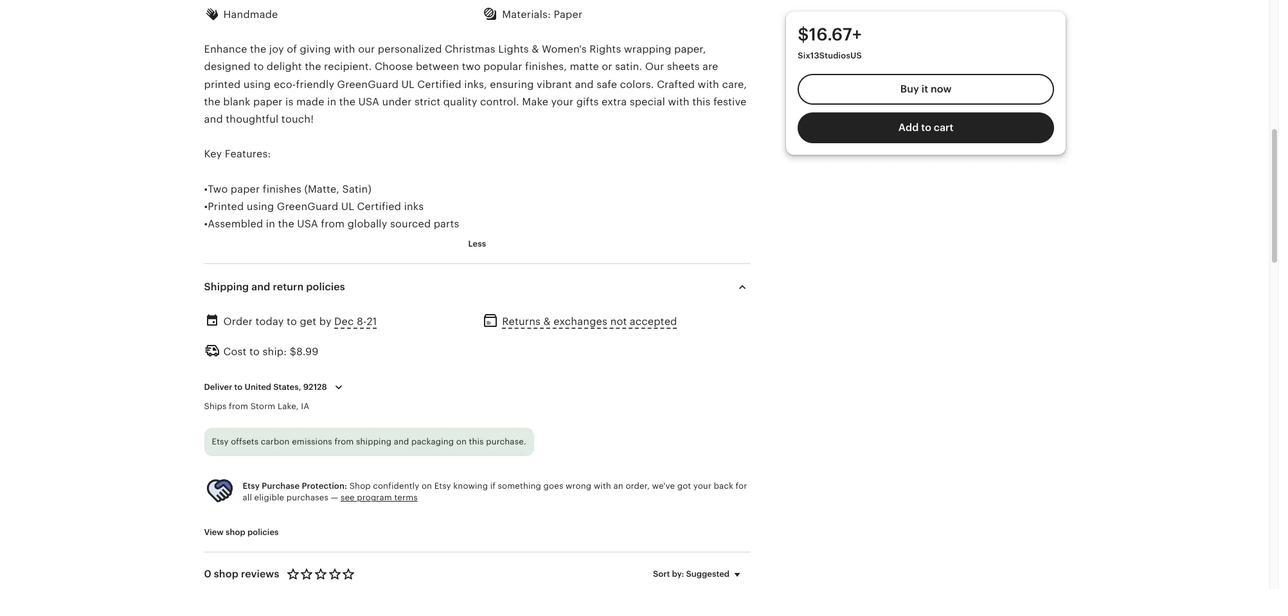 Task type: locate. For each thing, give the bounding box(es) containing it.
to left get
[[287, 316, 297, 328]]

0 vertical spatial certified
[[417, 78, 462, 90]]

we've
[[652, 482, 675, 491]]

shipping and return policies
[[204, 281, 345, 293]]

to inside dropdown button
[[234, 382, 243, 392]]

greenguard down recipient.
[[337, 78, 399, 90]]

shop confidently on etsy knowing if something goes wrong with an order, we've got your back for all eligible purchases —
[[243, 482, 747, 503]]

order
[[223, 316, 253, 328]]

ul down the 'satin)'
[[341, 201, 354, 213]]

1 vertical spatial greenguard
[[277, 201, 338, 213]]

personalized
[[378, 43, 442, 55]]

less button
[[459, 233, 496, 256]]

•assembled
[[204, 218, 263, 230]]

in down finishes
[[266, 218, 275, 230]]

in right made
[[327, 96, 336, 108]]

etsy left 'offsets' on the left bottom of the page
[[212, 437, 229, 447]]

exchanges
[[554, 316, 608, 328]]

paper
[[554, 8, 583, 21]]

with inside shop confidently on etsy knowing if something goes wrong with an order, we've got your back for all eligible purchases —
[[594, 482, 611, 491]]

on right packaging
[[456, 437, 467, 447]]

using
[[244, 78, 271, 90], [247, 201, 274, 213]]

ia
[[301, 402, 309, 411]]

your down vibrant
[[551, 96, 574, 108]]

1 vertical spatial this
[[469, 437, 484, 447]]

0 horizontal spatial ul
[[341, 201, 354, 213]]

0 vertical spatial using
[[244, 78, 271, 90]]

deliver to united states, 92128
[[204, 382, 327, 392]]

christmas
[[445, 43, 496, 55]]

0 vertical spatial this
[[693, 96, 711, 108]]

certified down between
[[417, 78, 462, 90]]

greenguard inside enhance the joy of giving with our personalized christmas lights & women's rights wrapping paper, designed to delight the recipient. choose between two popular finishes, matte or satin. our sheets are printed using eco-friendly greenguard ul certified inks, ensuring vibrant and safe colors. crafted with care, the blank paper is made in the usa under strict quality control. make your gifts extra special with this festive and thoughtful touch!
[[337, 78, 399, 90]]

ul inside •two paper finishes (matte, satin) •printed using greenguard ul certified inks •assembled in the usa from globally sourced parts
[[341, 201, 354, 213]]

1 vertical spatial paper
[[231, 183, 260, 195]]

paper up the •printed
[[231, 183, 260, 195]]

carbon
[[261, 437, 290, 447]]

add to cart
[[898, 121, 954, 134]]

from left shipping
[[335, 437, 354, 447]]

1 horizontal spatial on
[[456, 437, 467, 447]]

lights
[[498, 43, 529, 55]]

control.
[[480, 96, 519, 108]]

to for deliver to united states, 92128
[[234, 382, 243, 392]]

with left an at the left
[[594, 482, 611, 491]]

from inside •two paper finishes (matte, satin) •printed using greenguard ul certified inks •assembled in the usa from globally sourced parts
[[321, 218, 345, 230]]

0 vertical spatial in
[[327, 96, 336, 108]]

terms
[[394, 493, 418, 503]]

1 vertical spatial in
[[266, 218, 275, 230]]

festive
[[714, 96, 747, 108]]

0 horizontal spatial your
[[551, 96, 574, 108]]

greenguard down '(matte,'
[[277, 201, 338, 213]]

using down finishes
[[247, 201, 274, 213]]

0 horizontal spatial &
[[532, 43, 539, 55]]

0 horizontal spatial this
[[469, 437, 484, 447]]

1 horizontal spatial policies
[[306, 281, 345, 293]]

ul up under
[[402, 78, 415, 90]]

this left festive
[[693, 96, 711, 108]]

to for cost to ship: $ 8.99
[[249, 346, 260, 358]]

wrapping
[[624, 43, 672, 55]]

to inside 'button'
[[921, 121, 931, 134]]

1 horizontal spatial &
[[544, 316, 551, 328]]

to left cart
[[921, 121, 931, 134]]

on right confidently
[[422, 482, 432, 491]]

see program terms
[[341, 493, 418, 503]]

0 vertical spatial your
[[551, 96, 574, 108]]

1 vertical spatial ul
[[341, 201, 354, 213]]

1 vertical spatial shop
[[214, 569, 238, 581]]

with down are
[[698, 78, 719, 90]]

policies up by
[[306, 281, 345, 293]]

paper left is
[[253, 96, 283, 108]]

returns
[[502, 316, 541, 328]]

0 horizontal spatial on
[[422, 482, 432, 491]]

this left purchase.
[[469, 437, 484, 447]]

1 horizontal spatial your
[[694, 482, 712, 491]]

1 vertical spatial on
[[422, 482, 432, 491]]

parts
[[434, 218, 459, 230]]

certified
[[417, 78, 462, 90], [357, 201, 401, 213]]

0 horizontal spatial in
[[266, 218, 275, 230]]

certified up globally
[[357, 201, 401, 213]]

policies
[[306, 281, 345, 293], [247, 528, 279, 538]]

shop for view
[[226, 528, 245, 538]]

in inside •two paper finishes (matte, satin) •printed using greenguard ul certified inks •assembled in the usa from globally sourced parts
[[266, 218, 275, 230]]

etsy inside shop confidently on etsy knowing if something goes wrong with an order, we've got your back for all eligible purchases —
[[434, 482, 451, 491]]

1 vertical spatial policies
[[247, 528, 279, 538]]

0 horizontal spatial etsy
[[212, 437, 229, 447]]

the down finishes
[[278, 218, 294, 230]]

and left return
[[252, 281, 270, 293]]

order today to get by dec 8-21
[[223, 316, 377, 328]]

blank
[[223, 96, 251, 108]]

& up finishes,
[[532, 43, 539, 55]]

something
[[498, 482, 541, 491]]

women's
[[542, 43, 587, 55]]

sourced
[[390, 218, 431, 230]]

usa inside enhance the joy of giving with our personalized christmas lights & women's rights wrapping paper, designed to delight the recipient. choose between two popular finishes, matte or satin. our sheets are printed using eco-friendly greenguard ul certified inks, ensuring vibrant and safe colors. crafted with care, the blank paper is made in the usa under strict quality control. make your gifts extra special with this festive and thoughtful touch!
[[358, 96, 379, 108]]

greenguard
[[337, 78, 399, 90], [277, 201, 338, 213]]

sort by: suggested
[[653, 570, 730, 579]]

to left delight
[[254, 61, 264, 73]]

0 horizontal spatial policies
[[247, 528, 279, 538]]

etsy left knowing
[[434, 482, 451, 491]]

an
[[614, 482, 624, 491]]

or
[[602, 61, 613, 73]]

8-
[[357, 316, 367, 328]]

1 vertical spatial using
[[247, 201, 274, 213]]

etsy offsets carbon emissions from shipping and packaging on this purchase.
[[212, 437, 526, 447]]

0 vertical spatial on
[[456, 437, 467, 447]]

0 horizontal spatial usa
[[297, 218, 318, 230]]

& right returns
[[544, 316, 551, 328]]

dec
[[334, 316, 354, 328]]

six13studiosus link
[[798, 51, 862, 61]]

0 vertical spatial policies
[[306, 281, 345, 293]]

storm
[[251, 402, 275, 411]]

1 vertical spatial &
[[544, 316, 551, 328]]

the
[[250, 43, 266, 55], [305, 61, 321, 73], [204, 96, 220, 108], [339, 96, 356, 108], [278, 218, 294, 230]]

1 vertical spatial your
[[694, 482, 712, 491]]

key features:
[[204, 148, 271, 160]]

quality
[[443, 96, 477, 108]]

your
[[551, 96, 574, 108], [694, 482, 712, 491]]

shop inside button
[[226, 528, 245, 538]]

0 vertical spatial from
[[321, 218, 345, 230]]

8.99
[[296, 346, 319, 358]]

from left globally
[[321, 218, 345, 230]]

shop right the view
[[226, 528, 245, 538]]

from right ships
[[229, 402, 248, 411]]

1 vertical spatial certified
[[357, 201, 401, 213]]

etsy up all
[[243, 482, 260, 491]]

to right cost
[[249, 346, 260, 358]]

reviews
[[241, 569, 279, 581]]

usa
[[358, 96, 379, 108], [297, 218, 318, 230]]

policies inside button
[[247, 528, 279, 538]]

back
[[714, 482, 734, 491]]

1 horizontal spatial certified
[[417, 78, 462, 90]]

92128
[[303, 382, 327, 392]]

0 vertical spatial paper
[[253, 96, 283, 108]]

on
[[456, 437, 467, 447], [422, 482, 432, 491]]

using inside enhance the joy of giving with our personalized christmas lights & women's rights wrapping paper, designed to delight the recipient. choose between two popular finishes, matte or satin. our sheets are printed using eco-friendly greenguard ul certified inks, ensuring vibrant and safe colors. crafted with care, the blank paper is made in the usa under strict quality control. make your gifts extra special with this festive and thoughtful touch!
[[244, 78, 271, 90]]

finishes,
[[525, 61, 567, 73]]

by:
[[672, 570, 684, 579]]

0 shop reviews
[[204, 569, 279, 581]]

0 vertical spatial &
[[532, 43, 539, 55]]

1 horizontal spatial etsy
[[243, 482, 260, 491]]

to inside enhance the joy of giving with our personalized christmas lights & women's rights wrapping paper, designed to delight the recipient. choose between two popular finishes, matte or satin. our sheets are printed using eco-friendly greenguard ul certified inks, ensuring vibrant and safe colors. crafted with care, the blank paper is made in the usa under strict quality control. make your gifts extra special with this festive and thoughtful touch!
[[254, 61, 264, 73]]

usa down '(matte,'
[[297, 218, 318, 230]]

and up the key
[[204, 113, 223, 125]]

in
[[327, 96, 336, 108], [266, 218, 275, 230]]

•two
[[204, 183, 228, 195]]

0 vertical spatial shop
[[226, 528, 245, 538]]

•printed
[[204, 201, 244, 213]]

0
[[204, 569, 211, 581]]

return
[[273, 281, 304, 293]]

your right got
[[694, 482, 712, 491]]

returns & exchanges not accepted
[[502, 316, 677, 328]]

using up blank on the left
[[244, 78, 271, 90]]

the left joy
[[250, 43, 266, 55]]

policies down eligible
[[247, 528, 279, 538]]

in inside enhance the joy of giving with our personalized christmas lights & women's rights wrapping paper, designed to delight the recipient. choose between two popular finishes, matte or satin. our sheets are printed using eco-friendly greenguard ul certified inks, ensuring vibrant and safe colors. crafted with care, the blank paper is made in the usa under strict quality control. make your gifts extra special with this festive and thoughtful touch!
[[327, 96, 336, 108]]

1 horizontal spatial this
[[693, 96, 711, 108]]

to
[[254, 61, 264, 73], [921, 121, 931, 134], [287, 316, 297, 328], [249, 346, 260, 358], [234, 382, 243, 392]]

cost to ship: $ 8.99
[[223, 346, 319, 358]]

by
[[319, 316, 332, 328]]

with down crafted
[[668, 96, 690, 108]]

usa left under
[[358, 96, 379, 108]]

under
[[382, 96, 412, 108]]

0 vertical spatial usa
[[358, 96, 379, 108]]

thoughtful
[[226, 113, 279, 125]]

matte
[[570, 61, 599, 73]]

0 vertical spatial ul
[[402, 78, 415, 90]]

1 horizontal spatial usa
[[358, 96, 379, 108]]

vibrant
[[537, 78, 572, 90]]

your inside shop confidently on etsy knowing if something goes wrong with an order, we've got your back for all eligible purchases —
[[694, 482, 712, 491]]

1 horizontal spatial ul
[[402, 78, 415, 90]]

1 horizontal spatial in
[[327, 96, 336, 108]]

shop right "0"
[[214, 569, 238, 581]]

0 horizontal spatial certified
[[357, 201, 401, 213]]

protection:
[[302, 482, 347, 491]]

finishes
[[263, 183, 302, 195]]

enhance
[[204, 43, 247, 55]]

2 horizontal spatial etsy
[[434, 482, 451, 491]]

1 vertical spatial usa
[[297, 218, 318, 230]]

returns & exchanges not accepted button
[[502, 313, 677, 332]]

—
[[331, 493, 338, 503]]

rights
[[590, 43, 621, 55]]

crafted
[[657, 78, 695, 90]]

to left united at the bottom left
[[234, 382, 243, 392]]

shop
[[226, 528, 245, 538], [214, 569, 238, 581]]

greenguard inside •two paper finishes (matte, satin) •printed using greenguard ul certified inks •assembled in the usa from globally sourced parts
[[277, 201, 338, 213]]

with
[[334, 43, 355, 55], [698, 78, 719, 90], [668, 96, 690, 108], [594, 482, 611, 491]]

packaging
[[412, 437, 454, 447]]

special
[[630, 96, 665, 108]]

0 vertical spatial greenguard
[[337, 78, 399, 90]]



Task type: vqa. For each thing, say whether or not it's contained in the screenshot.
The Mark Read
no



Task type: describe. For each thing, give the bounding box(es) containing it.
not
[[610, 316, 627, 328]]

ships from storm lake, ia
[[204, 402, 309, 411]]

accepted
[[630, 316, 677, 328]]

less
[[468, 239, 486, 249]]

sort by: suggested button
[[644, 562, 755, 589]]

buy it now
[[900, 83, 952, 95]]

this inside enhance the joy of giving with our personalized christmas lights & women's rights wrapping paper, designed to delight the recipient. choose between two popular finishes, matte or satin. our sheets are printed using eco-friendly greenguard ul certified inks, ensuring vibrant and safe colors. crafted with care, the blank paper is made in the usa under strict quality control. make your gifts extra special with this festive and thoughtful touch!
[[693, 96, 711, 108]]

designed
[[204, 61, 251, 73]]

paper inside enhance the joy of giving with our personalized christmas lights & women's rights wrapping paper, designed to delight the recipient. choose between two popular finishes, matte or satin. our sheets are printed using eco-friendly greenguard ul certified inks, ensuring vibrant and safe colors. crafted with care, the blank paper is made in the usa under strict quality control. make your gifts extra special with this festive and thoughtful touch!
[[253, 96, 283, 108]]

delight
[[267, 61, 302, 73]]

view
[[204, 528, 224, 538]]

today
[[256, 316, 284, 328]]

make
[[522, 96, 549, 108]]

features:
[[225, 148, 271, 160]]

joy
[[269, 43, 284, 55]]

of
[[287, 43, 297, 55]]

colors.
[[620, 78, 654, 90]]

purchase.
[[486, 437, 526, 447]]

cart
[[934, 121, 954, 134]]

it
[[922, 83, 928, 95]]

ship:
[[263, 346, 287, 358]]

emissions
[[292, 437, 332, 447]]

using inside •two paper finishes (matte, satin) •printed using greenguard ul certified inks •assembled in the usa from globally sourced parts
[[247, 201, 274, 213]]

popular
[[484, 61, 522, 73]]

printed
[[204, 78, 241, 90]]

sort
[[653, 570, 670, 579]]

materials:
[[502, 8, 551, 21]]

21
[[367, 316, 377, 328]]

and right shipping
[[394, 437, 409, 447]]

got
[[677, 482, 691, 491]]

and down matte
[[575, 78, 594, 90]]

safe
[[597, 78, 617, 90]]

the inside •two paper finishes (matte, satin) •printed using greenguard ul certified inks •assembled in the usa from globally sourced parts
[[278, 218, 294, 230]]

view shop policies
[[204, 528, 279, 538]]

giving
[[300, 43, 331, 55]]

suggested
[[686, 570, 730, 579]]

certified inside •two paper finishes (matte, satin) •printed using greenguard ul certified inks •assembled in the usa from globally sourced parts
[[357, 201, 401, 213]]

the up friendly
[[305, 61, 321, 73]]

made
[[296, 96, 324, 108]]

$16.67+
[[798, 24, 862, 44]]

our
[[645, 61, 664, 73]]

usa inside •two paper finishes (matte, satin) •printed using greenguard ul certified inks •assembled in the usa from globally sourced parts
[[297, 218, 318, 230]]

purchase
[[262, 482, 300, 491]]

now
[[931, 83, 952, 95]]

states,
[[273, 382, 301, 392]]

key
[[204, 148, 222, 160]]

two
[[462, 61, 481, 73]]

program
[[357, 493, 392, 503]]

policies inside "dropdown button"
[[306, 281, 345, 293]]

see
[[341, 493, 355, 503]]

is
[[285, 96, 293, 108]]

choose
[[375, 61, 413, 73]]

etsy for etsy offsets carbon emissions from shipping and packaging on this purchase.
[[212, 437, 229, 447]]

six13studiosus
[[798, 51, 862, 61]]

view shop policies button
[[194, 522, 288, 545]]

& inside enhance the joy of giving with our personalized christmas lights & women's rights wrapping paper, designed to delight the recipient. choose between two popular finishes, matte or satin. our sheets are printed using eco-friendly greenguard ul certified inks, ensuring vibrant and safe colors. crafted with care, the blank paper is made in the usa under strict quality control. make your gifts extra special with this festive and thoughtful touch!
[[532, 43, 539, 55]]

buy
[[900, 83, 919, 95]]

lake,
[[278, 402, 299, 411]]

the down recipient.
[[339, 96, 356, 108]]

2 vertical spatial from
[[335, 437, 354, 447]]

all
[[243, 493, 252, 503]]

eco-
[[274, 78, 296, 90]]

on inside shop confidently on etsy knowing if something goes wrong with an order, we've got your back for all eligible purchases —
[[422, 482, 432, 491]]

with up recipient.
[[334, 43, 355, 55]]

shipping
[[204, 281, 249, 293]]

enhance the joy of giving with our personalized christmas lights & women's rights wrapping paper, designed to delight the recipient. choose between two popular finishes, matte or satin. our sheets are printed using eco-friendly greenguard ul certified inks, ensuring vibrant and safe colors. crafted with care, the blank paper is made in the usa under strict quality control. make your gifts extra special with this festive and thoughtful touch!
[[204, 43, 747, 125]]

your inside enhance the joy of giving with our personalized christmas lights & women's rights wrapping paper, designed to delight the recipient. choose between two popular finishes, matte or satin. our sheets are printed using eco-friendly greenguard ul certified inks, ensuring vibrant and safe colors. crafted with care, the blank paper is made in the usa under strict quality control. make your gifts extra special with this festive and thoughtful touch!
[[551, 96, 574, 108]]

& inside button
[[544, 316, 551, 328]]

etsy for etsy purchase protection:
[[243, 482, 260, 491]]

united
[[245, 382, 271, 392]]

cost
[[223, 346, 247, 358]]

satin.
[[615, 61, 643, 73]]

are
[[703, 61, 719, 73]]

1 vertical spatial from
[[229, 402, 248, 411]]

paper inside •two paper finishes (matte, satin) •printed using greenguard ul certified inks •assembled in the usa from globally sourced parts
[[231, 183, 260, 195]]

shipping
[[356, 437, 392, 447]]

shop for 0
[[214, 569, 238, 581]]

care,
[[722, 78, 747, 90]]

materials: paper
[[502, 8, 583, 21]]

(matte,
[[304, 183, 340, 195]]

certified inside enhance the joy of giving with our personalized christmas lights & women's rights wrapping paper, designed to delight the recipient. choose between two popular finishes, matte or satin. our sheets are printed using eco-friendly greenguard ul certified inks, ensuring vibrant and safe colors. crafted with care, the blank paper is made in the usa under strict quality control. make your gifts extra special with this festive and thoughtful touch!
[[417, 78, 462, 90]]

to for add to cart
[[921, 121, 931, 134]]

inks,
[[464, 78, 487, 90]]

and inside "dropdown button"
[[252, 281, 270, 293]]

satin)
[[342, 183, 372, 195]]

strict
[[415, 96, 441, 108]]

ul inside enhance the joy of giving with our personalized christmas lights & women's rights wrapping paper, designed to delight the recipient. choose between two popular finishes, matte or satin. our sheets are printed using eco-friendly greenguard ul certified inks, ensuring vibrant and safe colors. crafted with care, the blank paper is made in the usa under strict quality control. make your gifts extra special with this festive and thoughtful touch!
[[402, 78, 415, 90]]

confidently
[[373, 482, 419, 491]]

the down printed
[[204, 96, 220, 108]]

purchases
[[287, 493, 329, 503]]

get
[[300, 316, 317, 328]]

order,
[[626, 482, 650, 491]]

handmade
[[223, 8, 278, 21]]



